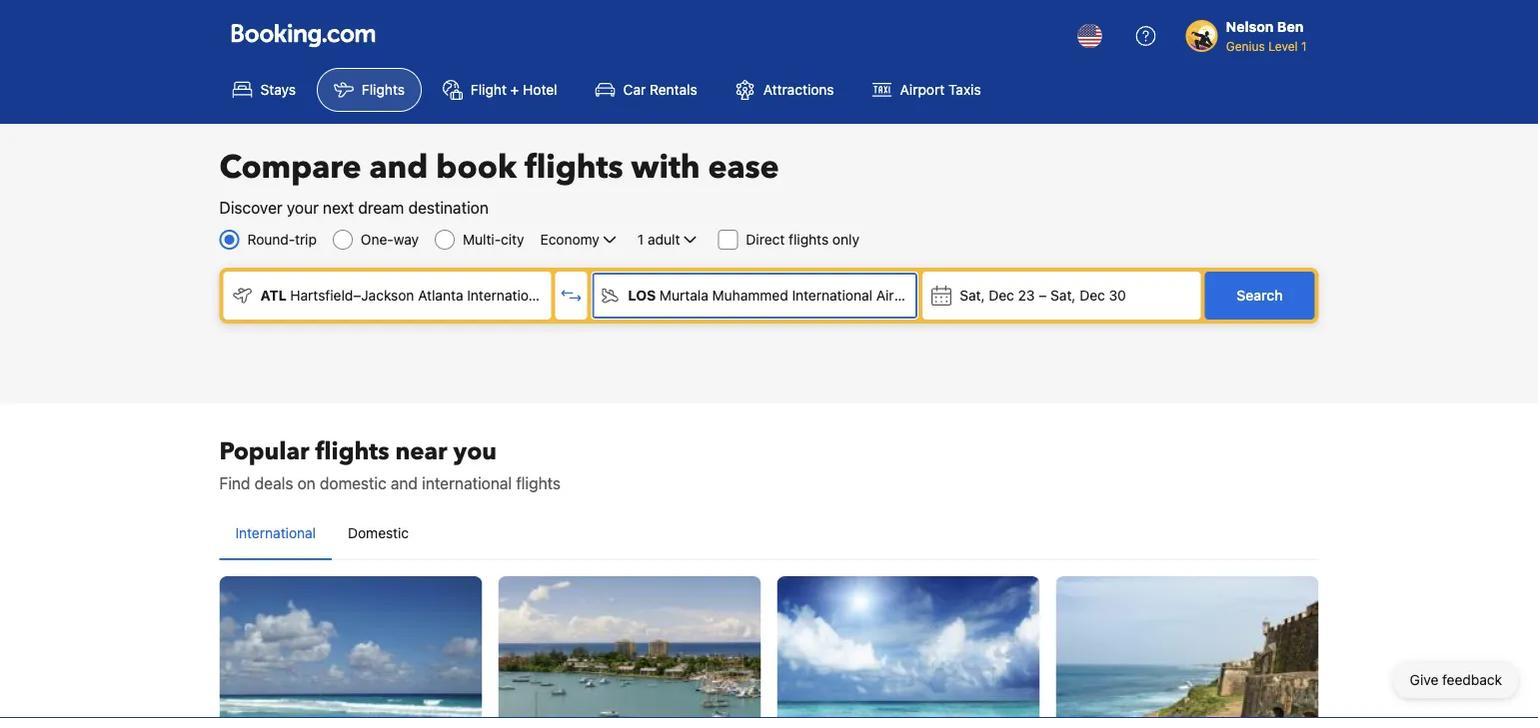 Task type: describe. For each thing, give the bounding box(es) containing it.
car rentals link
[[578, 68, 714, 112]]

attractions link
[[718, 68, 851, 112]]

1 adult button
[[636, 228, 702, 252]]

next
[[323, 198, 354, 217]]

sat, dec 23 – sat, dec 30
[[960, 287, 1126, 304]]

stays
[[260, 81, 296, 98]]

nelson ben genius level 1
[[1226, 18, 1307, 53]]

multi-city
[[463, 231, 524, 248]]

rentals
[[650, 81, 697, 98]]

international button
[[219, 508, 332, 560]]

flights link
[[317, 68, 422, 112]]

give feedback
[[1410, 672, 1502, 689]]

and inside popular flights near you find deals on domestic and international flights
[[391, 474, 418, 493]]

city
[[501, 231, 524, 248]]

23
[[1018, 287, 1035, 304]]

genius
[[1226, 39, 1265, 53]]

level
[[1268, 39, 1298, 53]]

destination
[[408, 198, 489, 217]]

way
[[393, 231, 419, 248]]

charlotte to montego bay image
[[498, 577, 761, 719]]

flights right international on the left of the page
[[516, 474, 561, 493]]

round-
[[247, 231, 295, 248]]

round-trip
[[247, 231, 317, 248]]

international for atlanta
[[467, 287, 548, 304]]

charlotte to san juan image
[[1056, 577, 1319, 719]]

compare
[[219, 146, 361, 189]]

direct
[[746, 231, 785, 248]]

and inside compare and book flights with ease discover your next dream destination
[[369, 146, 428, 189]]

2 sat, from the left
[[1051, 287, 1076, 304]]

find
[[219, 474, 250, 493]]

adult
[[648, 231, 680, 248]]

domestic
[[348, 525, 409, 542]]

compare and book flights with ease discover your next dream destination
[[219, 146, 779, 217]]

international
[[422, 474, 512, 493]]

on
[[297, 474, 316, 493]]

your
[[287, 198, 319, 217]]

deals
[[255, 474, 293, 493]]

atl
[[260, 287, 287, 304]]

give
[[1410, 672, 1438, 689]]

popular
[[219, 435, 309, 468]]

economy
[[540, 231, 600, 248]]

one-
[[361, 231, 393, 248]]

feedback
[[1442, 672, 1502, 689]]

give feedback button
[[1394, 663, 1518, 699]]

car
[[623, 81, 646, 98]]

search
[[1237, 287, 1283, 304]]

flight + hotel
[[471, 81, 557, 98]]

airport taxis
[[900, 81, 981, 98]]

flights left only
[[789, 231, 829, 248]]



Task type: vqa. For each thing, say whether or not it's contained in the screenshot.
BEN at the top right of the page
yes



Task type: locate. For each thing, give the bounding box(es) containing it.
flights up domestic on the bottom left of the page
[[315, 435, 389, 468]]

–
[[1039, 287, 1047, 304]]

hartsfield–jackson
[[290, 287, 414, 304]]

discover
[[219, 198, 282, 217]]

multi-
[[463, 231, 501, 248]]

dec
[[989, 287, 1014, 304], [1080, 287, 1105, 304]]

murtala
[[659, 287, 708, 304]]

+
[[510, 81, 519, 98]]

flight + hotel link
[[426, 68, 574, 112]]

tab list containing international
[[219, 508, 1319, 562]]

sat, dec 23 – sat, dec 30 button
[[923, 272, 1201, 320]]

and down the near
[[391, 474, 418, 493]]

car rentals
[[623, 81, 697, 98]]

stays link
[[215, 68, 313, 112]]

booking.com logo image
[[231, 23, 375, 47], [231, 23, 375, 47]]

nelson
[[1226, 18, 1274, 35]]

1 adult
[[638, 231, 680, 248]]

sat,
[[960, 287, 985, 304], [1051, 287, 1076, 304]]

atl hartsfield–jackson atlanta international airport
[[260, 287, 596, 304]]

flights
[[362, 81, 405, 98]]

atlanta
[[418, 287, 463, 304]]

international down city
[[467, 287, 548, 304]]

1 right level
[[1301, 39, 1307, 53]]

dream
[[358, 198, 404, 217]]

one-way
[[361, 231, 419, 248]]

flights up "economy"
[[525, 146, 623, 189]]

domestic
[[320, 474, 387, 493]]

hotel
[[523, 81, 557, 98]]

1 inside nelson ben genius level 1
[[1301, 39, 1307, 53]]

taxis
[[949, 81, 981, 98]]

international down only
[[792, 287, 873, 304]]

ease
[[708, 146, 779, 189]]

near
[[395, 435, 447, 468]]

airport
[[900, 81, 945, 98], [551, 287, 596, 304], [876, 287, 921, 304]]

dec left 30
[[1080, 287, 1105, 304]]

2 horizontal spatial international
[[792, 287, 873, 304]]

1 horizontal spatial dec
[[1080, 287, 1105, 304]]

tab list
[[219, 508, 1319, 562]]

los
[[628, 287, 656, 304]]

popular flights near you find deals on domestic and international flights
[[219, 435, 561, 493]]

airport for los murtala muhammed international airport
[[876, 287, 921, 304]]

0 horizontal spatial international
[[235, 525, 316, 542]]

only
[[832, 231, 859, 248]]

charlotte to cancún image
[[219, 577, 482, 719]]

2 dec from the left
[[1080, 287, 1105, 304]]

domestic button
[[332, 508, 425, 560]]

1 horizontal spatial sat,
[[1051, 287, 1076, 304]]

flight
[[471, 81, 507, 98]]

attractions
[[763, 81, 834, 98]]

and
[[369, 146, 428, 189], [391, 474, 418, 493]]

international down deals
[[235, 525, 316, 542]]

1 dec from the left
[[989, 287, 1014, 304]]

sat, right –
[[1051, 287, 1076, 304]]

you
[[453, 435, 497, 468]]

1 inside dropdown button
[[638, 231, 644, 248]]

charlotte to punta cana image
[[777, 577, 1040, 719]]

0 horizontal spatial 1
[[638, 231, 644, 248]]

direct flights only
[[746, 231, 859, 248]]

0 vertical spatial and
[[369, 146, 428, 189]]

flights inside compare and book flights with ease discover your next dream destination
[[525, 146, 623, 189]]

book
[[436, 146, 517, 189]]

los murtala muhammed international airport
[[628, 287, 921, 304]]

search button
[[1205, 272, 1315, 320]]

0 vertical spatial 1
[[1301, 39, 1307, 53]]

sat, left 23
[[960, 287, 985, 304]]

and up dream
[[369, 146, 428, 189]]

international for muhammed
[[792, 287, 873, 304]]

ben
[[1277, 18, 1304, 35]]

with
[[631, 146, 700, 189]]

0 horizontal spatial dec
[[989, 287, 1014, 304]]

dec left 23
[[989, 287, 1014, 304]]

muhammed
[[712, 287, 788, 304]]

international
[[467, 287, 548, 304], [792, 287, 873, 304], [235, 525, 316, 542]]

30
[[1109, 287, 1126, 304]]

1
[[1301, 39, 1307, 53], [638, 231, 644, 248]]

airport taxis link
[[855, 68, 998, 112]]

1 horizontal spatial 1
[[1301, 39, 1307, 53]]

trip
[[295, 231, 317, 248]]

1 left adult
[[638, 231, 644, 248]]

1 sat, from the left
[[960, 287, 985, 304]]

0 horizontal spatial sat,
[[960, 287, 985, 304]]

flights
[[525, 146, 623, 189], [789, 231, 829, 248], [315, 435, 389, 468], [516, 474, 561, 493]]

airport for atl hartsfield–jackson atlanta international airport
[[551, 287, 596, 304]]

1 vertical spatial and
[[391, 474, 418, 493]]

1 vertical spatial 1
[[638, 231, 644, 248]]

1 horizontal spatial international
[[467, 287, 548, 304]]

international inside button
[[235, 525, 316, 542]]



